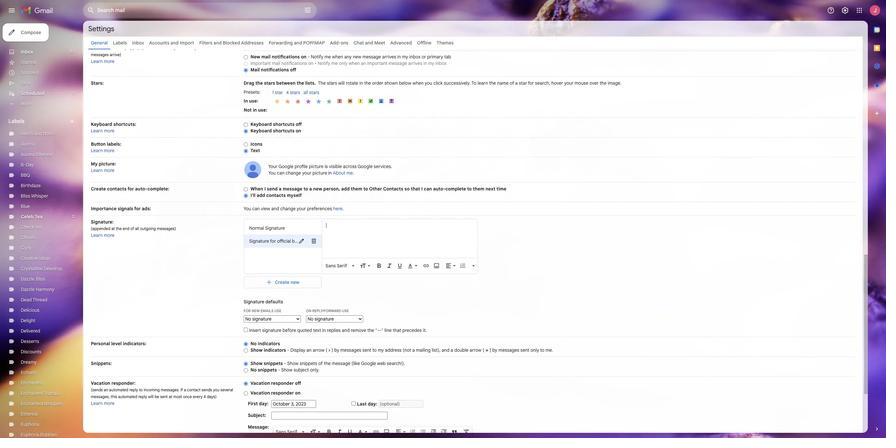 Task type: vqa. For each thing, say whether or not it's contained in the screenshot.
the to within the Vacation responder: (sends an automated reply to incoming messages. If a contact sends you several messages, this automated reply will be sent at most once every 4 days) Learn more
yes



Task type: describe. For each thing, give the bounding box(es) containing it.
google right your
[[279, 164, 294, 170]]

5 learn more link from the top
[[91, 233, 115, 238]]

Icons radio
[[244, 142, 248, 147]]

dreamy link
[[21, 359, 37, 365]]

icons
[[251, 141, 263, 147]]

1 horizontal spatial contacts
[[266, 193, 286, 198]]

serif for sans serif option corresponding to bottom formatting options "toolbar"
[[287, 429, 297, 435]]

0 vertical spatial signature
[[265, 225, 285, 231]]

gmail
[[104, 45, 114, 50]]

signals
[[118, 206, 133, 212]]

2 auto- from the left
[[433, 186, 446, 192]]

2
[[72, 214, 74, 219]]

celeb tea
[[21, 214, 42, 220]]

notifications down forwarding and pop/imap at the top of page
[[282, 60, 307, 66]]

a inside vacation responder: (sends an automated reply to incoming messages. if a contact sends you several messages, this automated reply will be sent at most once every 4 days) learn more
[[184, 388, 186, 393]]

Keyboard shortcuts on radio
[[244, 129, 248, 134]]

notifications down important at the top
[[261, 67, 289, 73]]

in right not
[[253, 107, 257, 113]]

your right hover
[[565, 80, 574, 86]]

signature for defaults
[[244, 299, 264, 305]]

No indicators radio
[[244, 342, 248, 347]]

1 horizontal spatial an
[[307, 347, 312, 353]]

labels navigation
[[0, 21, 83, 438]]

stars right the
[[327, 80, 337, 86]]

your
[[268, 164, 278, 170]]

show right show indicators radio
[[251, 347, 263, 353]]

remove
[[351, 328, 366, 334]]

shortcuts for on
[[273, 128, 295, 134]]

1 vertical spatial formatting options toolbar
[[274, 427, 472, 437]]

to left me.
[[541, 347, 545, 353]]

snippets:
[[91, 361, 112, 367]]

- left line
[[379, 328, 382, 334]]

message up important
[[363, 54, 381, 60]]

1 vertical spatial my
[[428, 60, 434, 66]]

in down or
[[424, 60, 427, 66]]

the right over
[[600, 80, 607, 86]]

show left subject
[[281, 367, 293, 373]]

shown
[[385, 80, 398, 86]]

bbq
[[21, 172, 30, 178]]

tea
[[35, 214, 42, 220]]

labels for labels heading
[[8, 118, 25, 125]]

messages inside (allows gmail to display popup notifications on your desktop when new email messages arrive) learn more
[[91, 52, 109, 57]]

4 stars link
[[286, 90, 304, 96]]

in right text
[[322, 328, 326, 334]]

1 horizontal spatial inbox
[[436, 60, 447, 66]]

sent link
[[21, 80, 30, 86]]

alerts and notifs link
[[21, 131, 55, 137]]

shortcuts:
[[113, 121, 136, 127]]

keyboard shortcuts on
[[251, 128, 301, 134]]

learn more link for button
[[91, 148, 115, 154]]

a right the name
[[515, 80, 518, 86]]

learn inside keyboard shortcuts: learn more
[[91, 128, 103, 134]]

create for create contacts for auto-complete:
[[91, 186, 106, 192]]

email
[[217, 45, 226, 50]]

learn more link for (allows
[[91, 58, 115, 64]]

1 horizontal spatial bliss
[[36, 276, 45, 282]]

sans serif for sans serif option corresponding to bottom formatting options "toolbar"
[[276, 429, 297, 435]]

a up i'll add contacts myself
[[279, 186, 282, 192]]

be
[[155, 395, 159, 399]]

chat and meet
[[354, 40, 385, 46]]

2 vertical spatial can
[[252, 206, 260, 212]]

No snippets radio
[[244, 368, 248, 373]]

enchanted whispers link
[[21, 401, 63, 407]]

insert
[[249, 328, 261, 334]]

0 horizontal spatial add
[[257, 193, 265, 198]]

gmail image
[[21, 4, 56, 17]]

change inside your google profile picture is visible across google services. you can change your picture in about me .
[[286, 170, 301, 176]]

1 vertical spatial automated
[[118, 395, 137, 399]]

message up myself
[[283, 186, 303, 192]]

when inside (allows gmail to display popup notifications on your desktop when new email messages arrive) learn more
[[198, 45, 208, 50]]

- left display
[[287, 347, 289, 353]]

2 ) from the left
[[490, 347, 491, 353]]

on reply/forward use
[[306, 309, 349, 313]]

enchanted tranquil
[[21, 391, 60, 397]]

aurora ethereal
[[21, 152, 53, 157]]

contacts
[[383, 186, 404, 192]]

when
[[251, 186, 263, 192]]

sans serif option for bottom formatting options "toolbar"
[[275, 429, 301, 435]]

importance
[[91, 206, 117, 212]]

learn
[[478, 80, 488, 86]]

google right the (like
[[361, 361, 376, 367]]

First day: text field
[[272, 400, 316, 408]]

i'll
[[251, 193, 256, 198]]

time
[[497, 186, 507, 192]]

0 vertical spatial automated
[[109, 388, 128, 393]]

can inside your google profile picture is visible across google services. you can change your picture in about me .
[[277, 170, 285, 176]]

snippets for show subject only.
[[258, 367, 277, 373]]

learn inside my picture: learn more
[[91, 168, 103, 173]]

1 ) from the left
[[332, 347, 333, 353]]

on up the first day: text field
[[295, 390, 301, 396]]

the
[[318, 80, 326, 86]]

mail for important
[[272, 60, 280, 66]]

in down advanced
[[398, 54, 401, 60]]

0 vertical spatial picture
[[309, 164, 324, 170]]

labels for labels link at the left top of page
[[113, 40, 127, 46]]

more inside vacation responder: (sends an automated reply to incoming messages. if a contact sends you several messages, this automated reply will be sent at most once every 4 days) learn more
[[104, 401, 115, 407]]

new inside button
[[291, 280, 300, 285]]

new
[[251, 54, 260, 60]]

about
[[333, 170, 346, 176]]

2 horizontal spatial an
[[361, 60, 366, 66]]

- up lists.
[[315, 60, 317, 66]]

to left other
[[364, 186, 368, 192]]

(allows gmail to display popup notifications on your desktop when new email messages arrive) learn more
[[91, 45, 226, 64]]

blue link
[[21, 204, 30, 209]]

4 inside vacation responder: (sends an automated reply to incoming messages. if a contact sends you several messages, this automated reply will be sent at most once every 4 days) learn more
[[204, 395, 206, 399]]

1 vertical spatial reply
[[138, 395, 147, 399]]

me inside your google profile picture is visible across google services. you can change your picture in about me .
[[347, 170, 353, 176]]

remove formatting ‪(⌘\)‬ image
[[464, 429, 470, 435]]

0 vertical spatial will
[[338, 80, 345, 86]]

google right across
[[358, 164, 373, 170]]

at inside vacation responder: (sends an automated reply to incoming messages. if a contact sends you several messages, this automated reply will be sent at most once every 4 days) learn more
[[169, 395, 172, 399]]

importance signals for ads:
[[91, 206, 151, 212]]

forwarding and pop/imap
[[269, 40, 325, 46]]

0 vertical spatial contacts
[[107, 186, 127, 192]]

Vacation responder off radio
[[244, 382, 248, 386]]

me for when
[[325, 54, 331, 60]]

signature
[[262, 328, 282, 334]]

primary
[[427, 54, 443, 60]]

learn inside vacation responder: (sends an automated reply to incoming messages. if a contact sends you several messages, this automated reply will be sent at most once every 4 days) learn more
[[91, 401, 103, 407]]

- up vacation responder off
[[278, 367, 280, 373]]

to left address
[[373, 347, 377, 353]]

on up lists.
[[308, 60, 314, 66]]

off for vacation responder off
[[295, 381, 301, 386]]

notifications down forwarding
[[272, 54, 300, 60]]

sans for the topmost formatting options "toolbar"'s sans serif option
[[326, 263, 336, 269]]

ideas
[[39, 256, 50, 261]]

2 horizontal spatial of
[[510, 80, 514, 86]]

bulleted list ‪(⌘⇧8)‬ image
[[420, 429, 427, 435]]

2 i from the left
[[421, 186, 423, 192]]

a left person,
[[309, 186, 312, 192]]

notifications inside (allows gmail to display popup notifications on your desktop when new email messages arrive) learn more
[[146, 45, 168, 50]]

learn inside signature: (appended at the end of all outgoing messages) learn more
[[91, 233, 103, 238]]

more inside my picture: learn more
[[104, 168, 115, 173]]

delivered link
[[21, 328, 40, 334]]

normal signature
[[249, 225, 285, 231]]

aurora link
[[21, 141, 35, 147]]

dazzle harmony link
[[21, 287, 54, 293]]

search!).
[[387, 361, 405, 367]]

serif for the topmost formatting options "toolbar"'s sans serif option
[[337, 263, 347, 269]]

learn more link for keyboard
[[91, 128, 115, 134]]

responder for on
[[271, 390, 294, 396]]

to inside vacation responder: (sends an automated reply to incoming messages. if a contact sends you several messages, this automated reply will be sent at most once every 4 days) learn more
[[139, 388, 143, 393]]

and right list),
[[442, 347, 450, 353]]

birthdaze
[[21, 183, 41, 189]]

several
[[221, 388, 233, 393]]

1 vertical spatial picture
[[313, 170, 327, 176]]

indicators for show
[[264, 347, 286, 353]]

stars down lists.
[[309, 90, 319, 95]]

0 vertical spatial star
[[519, 80, 527, 86]]

bold ‪(⌘b)‬ image
[[326, 429, 333, 435]]

and right replies
[[342, 328, 350, 334]]

signature for for
[[249, 238, 269, 244]]

- down pop/imap
[[308, 54, 310, 60]]

signature: (appended at the end of all outgoing messages) learn more
[[91, 219, 176, 238]]

person,
[[324, 186, 340, 192]]

new inside (allows gmail to display popup notifications on your desktop when new email messages arrive) learn more
[[209, 45, 216, 50]]

Signature text field
[[326, 222, 475, 255]]

your google profile picture is visible across google services. you can change your picture in about me .
[[268, 164, 392, 176]]

0 horizontal spatial bliss
[[21, 193, 30, 199]]

the left order
[[364, 80, 371, 86]]

and right filters
[[214, 40, 222, 46]]

button
[[91, 141, 106, 147]]

inbox for rightmost 'inbox' link
[[132, 40, 144, 46]]

birthdaze link
[[21, 183, 41, 189]]

quote ‪(⌘⇧9)‬ image
[[452, 429, 458, 435]]

2 horizontal spatial sent
[[521, 347, 530, 353]]

1 them from the left
[[351, 186, 362, 192]]

1 horizontal spatial 4
[[286, 90, 289, 95]]

- up no snippets - show subject only. at left bottom
[[284, 361, 286, 367]]

the left lists.
[[297, 80, 304, 86]]

2 by from the left
[[493, 347, 498, 353]]

Text radio
[[244, 149, 248, 154]]

no for no snippets - show subject only.
[[251, 367, 257, 373]]

settings
[[88, 24, 114, 33]]

show up no snippets - show subject only. at left bottom
[[287, 361, 299, 367]]

more formatting options image
[[470, 263, 477, 269]]

message right important
[[389, 60, 407, 66]]

1 horizontal spatial that
[[411, 186, 420, 192]]

pop/imap
[[303, 40, 325, 46]]

in right the rotate
[[360, 80, 363, 86]]

indicators for no
[[258, 341, 280, 347]]

order
[[372, 80, 384, 86]]

stars:
[[91, 80, 104, 86]]

no for no indicators
[[251, 341, 257, 347]]

filters
[[199, 40, 213, 46]]

numbered list ‪(⌘⇧7)‬ image
[[460, 263, 466, 269]]

chores
[[21, 235, 36, 241]]

for left the ads:
[[134, 206, 141, 212]]

vacation for vacation responder off
[[251, 381, 270, 386]]

Show snippets radio
[[244, 362, 248, 367]]

stars down between
[[290, 90, 300, 95]]

sent
[[21, 80, 30, 86]]

1 vertical spatial ethereal
[[21, 411, 38, 417]]

0 vertical spatial arrives
[[382, 54, 396, 60]]

line
[[385, 328, 392, 334]]

0 vertical spatial only
[[339, 60, 348, 66]]

aurora for aurora ethereal
[[21, 152, 35, 157]]

Important mail notifications on radio
[[244, 61, 248, 66]]

Mail notifications off radio
[[244, 68, 248, 73]]

signature:
[[91, 219, 114, 225]]

a right (not
[[413, 347, 415, 353]]

1 vertical spatial use:
[[258, 107, 267, 113]]

2 them from the left
[[473, 186, 485, 192]]

1 i from the left
[[264, 186, 266, 192]]

level
[[111, 341, 122, 347]]

on down forwarding and pop/imap link
[[301, 54, 307, 60]]

1 vertical spatial inbox link
[[21, 49, 33, 55]]

your inside your google profile picture is visible across google services. you can change your picture in about me .
[[302, 170, 311, 176]]

show indicators - display an arrow ( › ) by messages sent to my address (not a mailing list), and a double arrow ( » ) by messages sent only to me.
[[251, 347, 553, 353]]

display
[[120, 45, 132, 50]]

more inside button labels: learn more
[[104, 148, 115, 154]]

sends
[[202, 388, 212, 393]]

euphoria for euphoria link
[[21, 422, 39, 428]]

2 arrow from the left
[[470, 347, 482, 353]]

below
[[399, 80, 412, 86]]

responder for off
[[271, 381, 294, 386]]

labels heading
[[8, 118, 69, 125]]

0 horizontal spatial that
[[393, 328, 401, 334]]

visible
[[329, 164, 342, 170]]

to down profile
[[304, 186, 308, 192]]

for left the search,
[[528, 80, 534, 86]]

1 vertical spatial arrives
[[408, 60, 422, 66]]

forwarding
[[269, 40, 293, 46]]

and left import
[[171, 40, 179, 46]]

picture image
[[244, 161, 262, 179]]

cozy link
[[21, 245, 31, 251]]

chat and meet link
[[354, 40, 385, 46]]

0 vertical spatial ethereal
[[36, 152, 53, 157]]

0 vertical spatial formatting options toolbar
[[324, 262, 478, 269]]

snoozed
[[21, 70, 39, 76]]

0 horizontal spatial .
[[343, 206, 344, 212]]

Search mail text field
[[97, 7, 286, 14]]

b-
[[21, 162, 26, 168]]

(not
[[403, 347, 411, 353]]

when down new mail notifications on - notify me when any new message arrives in my inbox or primary tab
[[349, 60, 360, 66]]

notify for notify me when any new message arrives in my inbox or primary tab
[[311, 54, 324, 60]]

vacation for vacation responder: (sends an automated reply to incoming messages. if a contact sends you several messages, this automated reply will be sent at most once every 4 days) learn more
[[91, 381, 110, 386]]

1 horizontal spatial add
[[341, 186, 350, 192]]

message:
[[248, 424, 269, 430]]

in
[[244, 98, 248, 104]]

(like
[[352, 361, 360, 367]]

italic ‪(⌘i)‬ image for bold ‪(⌘b)‬ icon
[[386, 263, 393, 269]]

0 vertical spatial reply
[[129, 388, 138, 393]]

dazzle for dazzle harmony
[[21, 287, 35, 293]]

1 arrow from the left
[[313, 347, 325, 353]]

2 ( from the left
[[483, 347, 484, 353]]

all stars link
[[304, 90, 323, 96]]

and right chat
[[365, 40, 373, 46]]

this
[[111, 395, 117, 399]]

and left pop/imap
[[294, 40, 302, 46]]

across
[[343, 164, 357, 170]]

sans serif option for the topmost formatting options "toolbar"
[[324, 263, 351, 269]]

once
[[183, 395, 192, 399]]

echoes link
[[21, 370, 36, 376]]

alerts and notifs
[[21, 131, 55, 137]]

here
[[333, 206, 343, 212]]

Keyboard shortcuts off radio
[[244, 122, 248, 127]]

the right 'learn'
[[489, 80, 496, 86]]

starred link
[[21, 59, 36, 65]]

button labels: learn more
[[91, 141, 121, 154]]

and right the view
[[271, 206, 279, 212]]

at inside signature: (appended at the end of all outgoing messages) learn more
[[111, 226, 115, 231]]



Task type: locate. For each thing, give the bounding box(es) containing it.
day: right last
[[368, 401, 378, 407]]

keyboard for keyboard shortcuts on
[[251, 128, 272, 134]]

dazzle for dazzle bliss
[[21, 276, 35, 282]]

0 horizontal spatial (
[[326, 347, 327, 353]]

in inside your google profile picture is visible across google services. you can change your picture in about me .
[[328, 170, 332, 176]]

off for mail notifications off
[[290, 67, 296, 73]]

no snippets - show subject only.
[[251, 367, 320, 373]]

more down this
[[104, 401, 115, 407]]

1 dazzle from the top
[[21, 276, 35, 282]]

Last day: text field
[[379, 400, 424, 408]]

2 vertical spatial me
[[347, 170, 353, 176]]

indent less ‪(⌘[)‬ image
[[431, 429, 437, 435]]

learn more link down arrive)
[[91, 58, 115, 64]]

day
[[26, 162, 34, 168]]

0 vertical spatial all
[[304, 90, 308, 95]]

more inside keyboard shortcuts: learn more
[[104, 128, 115, 134]]

enchanted for enchanted tranquil
[[21, 391, 43, 397]]

an
[[361, 60, 366, 66], [307, 347, 312, 353], [104, 388, 108, 393]]

to up arrive)
[[115, 45, 119, 50]]

the inside signature: (appended at the end of all outgoing messages) learn more
[[116, 226, 122, 231]]

shortcuts
[[273, 121, 295, 127], [273, 128, 295, 134]]

the down ›
[[324, 361, 331, 367]]

1 vertical spatial underline ‪(⌘u)‬ image
[[347, 429, 353, 436]]

1 horizontal spatial only
[[531, 347, 539, 353]]

most
[[173, 395, 182, 399]]

0 vertical spatial create
[[91, 186, 106, 192]]

and inside labels navigation
[[34, 131, 42, 137]]

6 learn more link from the top
[[91, 401, 115, 407]]

vacation inside vacation responder: (sends an automated reply to incoming messages. if a contact sends you several messages, this automated reply will be sent at most once every 4 days) learn more
[[91, 381, 110, 386]]

mail up important at the top
[[261, 54, 271, 60]]

2 euphoria from the top
[[21, 432, 39, 438]]

create for create new
[[275, 280, 290, 285]]

complete
[[446, 186, 466, 192]]

use: down in use:
[[258, 107, 267, 113]]

when left any
[[332, 54, 343, 60]]

use right reply/forward
[[342, 309, 349, 313]]

my for or
[[402, 54, 408, 60]]

stars up the 1 star link
[[264, 80, 275, 86]]

1 vertical spatial contacts
[[266, 193, 286, 198]]

notify down pop/imap
[[311, 54, 324, 60]]

link ‪(⌘k)‬ image for the insert image corresponding to numbered list ‪(⌘⇧7)‬ image on the left bottom of page
[[373, 429, 380, 435]]

1 horizontal spatial inbox link
[[132, 40, 144, 46]]

sans for sans serif option corresponding to bottom formatting options "toolbar"
[[276, 429, 286, 435]]

view
[[261, 206, 270, 212]]

me.
[[546, 347, 553, 353]]

3 learn more link from the top
[[91, 148, 115, 154]]

1 horizontal spatial reply
[[138, 395, 147, 399]]

2 vertical spatial an
[[104, 388, 108, 393]]

(
[[326, 347, 327, 353], [483, 347, 484, 353]]

for left official
[[270, 238, 276, 244]]

delight
[[21, 318, 35, 324]]

ads:
[[142, 206, 151, 212]]

presets:
[[244, 89, 261, 95]]

2 vertical spatial my
[[378, 347, 384, 353]]

add down when
[[257, 193, 265, 198]]

shortcuts for off
[[273, 121, 295, 127]]

change down profile
[[286, 170, 301, 176]]

None search field
[[83, 3, 317, 18]]

it.
[[423, 328, 427, 334]]

0 vertical spatial sans
[[326, 263, 336, 269]]

tab list
[[868, 21, 887, 415]]

snippets up only.
[[300, 361, 317, 367]]

1 horizontal spatial sans serif
[[326, 263, 347, 269]]

mail for new
[[261, 54, 271, 60]]

contacts down send
[[266, 193, 286, 198]]

1 inside labels navigation
[[73, 91, 74, 96]]

3 learn from the top
[[91, 148, 103, 154]]

my
[[91, 161, 98, 167]]

snippets up vacation responder off
[[258, 367, 277, 373]]

web
[[377, 361, 386, 367]]

message left the (like
[[332, 361, 351, 367]]

delicious
[[21, 308, 39, 313]]

dreamy
[[21, 359, 37, 365]]

support image
[[827, 6, 835, 14]]

1 vertical spatial create
[[275, 280, 290, 285]]

insert image image for numbered list ‪(⌘⇧7)‬ image on the left bottom of page
[[384, 429, 390, 435]]

5 learn from the top
[[91, 233, 103, 238]]

0 horizontal spatial )
[[332, 347, 333, 353]]

an inside vacation responder: (sends an automated reply to incoming messages. if a contact sends you several messages, this automated reply will be sent at most once every 4 days) learn more
[[104, 388, 108, 393]]

more inside signature: (appended at the end of all outgoing messages) learn more
[[104, 233, 115, 238]]

star left the search,
[[519, 80, 527, 86]]

enchanted
[[21, 380, 43, 386], [21, 391, 43, 397], [21, 401, 43, 407]]

learn more link for my
[[91, 168, 115, 173]]

enchanted for enchanted link
[[21, 380, 43, 386]]

0 vertical spatial at
[[111, 226, 115, 231]]

keyboard
[[91, 121, 112, 127], [251, 121, 272, 127], [251, 128, 272, 134]]

will left be
[[148, 395, 154, 399]]

when right the below
[[413, 80, 424, 86]]

Subject text field
[[272, 412, 388, 420]]

0 vertical spatial you
[[425, 80, 432, 86]]

1 horizontal spatial all
[[304, 90, 308, 95]]

2 no from the top
[[251, 367, 257, 373]]

celeb
[[21, 214, 34, 220]]

4 learn more link from the top
[[91, 168, 115, 173]]

for up signals
[[128, 186, 134, 192]]

reply/forward
[[312, 309, 341, 313]]

. inside your google profile picture is visible across google services. you can change your picture in about me .
[[353, 170, 354, 176]]

b-day
[[21, 162, 34, 168]]

bliss up blue link on the left
[[21, 193, 30, 199]]

your down myself
[[297, 206, 306, 212]]

inbox link up "starred" "link"
[[21, 49, 33, 55]]

5 more from the top
[[104, 233, 115, 238]]

0 vertical spatial inbox
[[132, 40, 144, 46]]

1 more from the top
[[104, 58, 115, 64]]

insert signature before quoted text in replies and remove the "--" line that precedes it.
[[248, 328, 427, 334]]

1 vertical spatial insert image image
[[384, 429, 390, 435]]

will inside vacation responder: (sends an automated reply to incoming messages. if a contact sends you several messages, this automated reply will be sent at most once every 4 days) learn more
[[148, 395, 154, 399]]

vacation responder off
[[251, 381, 301, 386]]

automated right this
[[118, 395, 137, 399]]

at
[[111, 226, 115, 231], [169, 395, 172, 399]]

0 horizontal spatial inbox
[[410, 54, 421, 60]]

Vacation responder on radio
[[244, 391, 248, 396]]

1 horizontal spatial use
[[342, 309, 349, 313]]

an up messages,
[[104, 388, 108, 393]]

0 vertical spatial sans serif
[[326, 263, 347, 269]]

1 vertical spatial off
[[296, 121, 302, 127]]

1 vertical spatial labels
[[8, 118, 25, 125]]

crystalline dewdrop link
[[21, 266, 62, 272]]

learn down messages,
[[91, 401, 103, 407]]

the
[[256, 80, 263, 86], [297, 80, 304, 86], [364, 80, 371, 86], [489, 80, 496, 86], [600, 80, 607, 86], [116, 226, 122, 231], [367, 328, 374, 334], [324, 361, 331, 367]]

2 horizontal spatial me
[[347, 170, 353, 176]]

) right »
[[490, 347, 491, 353]]

on left import
[[169, 45, 173, 50]]

1 horizontal spatial 1
[[272, 90, 274, 95]]

numbered list ‪(⌘⇧7)‬ image
[[410, 429, 416, 435]]

0 horizontal spatial 1
[[73, 91, 74, 96]]

2 dazzle from the top
[[21, 287, 35, 293]]

create inside create new button
[[275, 280, 290, 285]]

create
[[91, 186, 106, 192], [275, 280, 290, 285]]

6 more from the top
[[104, 401, 115, 407]]

inbox left or
[[410, 54, 421, 60]]

( left »
[[483, 347, 484, 353]]

indicators down no indicators
[[264, 347, 286, 353]]

contacts up importance signals for ads:
[[107, 186, 127, 192]]

0 horizontal spatial create
[[91, 186, 106, 192]]

at right '(appended'
[[111, 226, 115, 231]]

themes
[[437, 40, 454, 46]]

0 vertical spatial link ‪(⌘k)‬ image
[[423, 263, 430, 269]]

to right the complete
[[467, 186, 472, 192]]

on inside (allows gmail to display popup notifications on your desktop when new email messages arrive) learn more
[[169, 45, 173, 50]]

1 use from the left
[[275, 309, 281, 313]]

link ‪(⌘k)‬ image for the insert image related to numbered list ‪(⌘⇧7)‬ icon
[[423, 263, 430, 269]]

inbox down primary
[[436, 60, 447, 66]]

create up importance
[[91, 186, 106, 192]]

a right if
[[184, 388, 186, 393]]

0 horizontal spatial contacts
[[107, 186, 127, 192]]

0 vertical spatial aurora
[[21, 141, 35, 147]]

1 horizontal spatial arrives
[[408, 60, 422, 66]]

1 horizontal spatial auto-
[[433, 186, 446, 192]]

them left other
[[351, 186, 362, 192]]

of inside signature: (appended at the end of all outgoing messages) learn more
[[130, 226, 134, 231]]

learn down (allows
[[91, 58, 103, 64]]

no right no indicators 'radio'
[[251, 341, 257, 347]]

2 enchanted from the top
[[21, 391, 43, 397]]

1 horizontal spatial inbox
[[132, 40, 144, 46]]

1 vertical spatial sans
[[276, 429, 286, 435]]

of for signature: (appended at the end of all outgoing messages) learn more
[[130, 226, 134, 231]]

day: for last day:
[[368, 401, 378, 407]]

official
[[277, 238, 291, 244]]

1 responder from the top
[[271, 381, 294, 386]]

1 vertical spatial bliss
[[36, 276, 45, 282]]

last
[[357, 401, 367, 407]]

1 learn more link from the top
[[91, 58, 115, 64]]

enchanted for enchanted whispers
[[21, 401, 43, 407]]

1 auto- from the left
[[135, 186, 147, 192]]

sans serif for the topmost formatting options "toolbar"'s sans serif option
[[326, 263, 347, 269]]

0 horizontal spatial reply
[[129, 388, 138, 393]]

1 horizontal spatial i
[[421, 186, 423, 192]]

change down myself
[[280, 206, 296, 212]]

show right show snippets option
[[251, 361, 263, 367]]

compose button
[[3, 23, 49, 42]]

0 horizontal spatial star
[[275, 90, 283, 95]]

0 horizontal spatial can
[[252, 206, 260, 212]]

sans serif option
[[324, 263, 351, 269], [275, 429, 301, 435]]

0 vertical spatial my
[[402, 54, 408, 60]]

0 vertical spatial indicators
[[258, 341, 280, 347]]

no right no snippets option on the bottom left
[[251, 367, 257, 373]]

an left important
[[361, 60, 366, 66]]

1 no from the top
[[251, 341, 257, 347]]

inbox for the bottommost 'inbox' link
[[21, 49, 33, 55]]

auto- up the ads:
[[135, 186, 147, 192]]

0 horizontal spatial my
[[378, 347, 384, 353]]

the right drag
[[256, 80, 263, 86]]

vacation up the (sends
[[91, 381, 110, 386]]

insert image image for numbered list ‪(⌘⇧7)‬ icon
[[433, 263, 440, 269]]

of for show snippets - show snippets of the message (like google web search!).
[[319, 361, 323, 367]]

sent inside vacation responder: (sends an automated reply to incoming messages. if a contact sends you several messages, this automated reply will be sent at most once every 4 days) learn more
[[160, 395, 168, 399]]

more inside (allows gmail to display popup notifications on your desktop when new email messages arrive) learn more
[[104, 58, 115, 64]]

When I send a message to a new person, add them to Other Contacts so that I can auto-complete to them next time radio
[[244, 187, 248, 192]]

off up between
[[290, 67, 296, 73]]

Show indicators radio
[[244, 348, 248, 353]]

insert image image
[[433, 263, 440, 269], [384, 429, 390, 435]]

underline ‪(⌘u)‬ image
[[397, 263, 403, 269], [347, 429, 353, 436]]

2 responder from the top
[[271, 390, 294, 396]]

dazzle bliss link
[[21, 276, 45, 282]]

2 use from the left
[[342, 309, 349, 313]]

link ‪(⌘k)‬ image
[[423, 263, 430, 269], [373, 429, 380, 435]]

insert image image left numbered list ‪(⌘⇧7)‬ image on the left bottom of page
[[384, 429, 390, 435]]

1 horizontal spatial serif
[[337, 263, 347, 269]]

i left send
[[264, 186, 266, 192]]

4
[[286, 90, 289, 95], [204, 395, 206, 399]]

3 more from the top
[[104, 148, 115, 154]]

indent more ‪(⌘])‬ image
[[441, 429, 448, 435]]

keyboard inside keyboard shortcuts: learn more
[[91, 121, 112, 127]]

of right end
[[130, 226, 134, 231]]

2 aurora from the top
[[21, 152, 35, 157]]

snippets for show snippets of the message (like google web search!).
[[264, 361, 283, 367]]

before
[[283, 328, 296, 334]]

for
[[528, 80, 534, 86], [128, 186, 134, 192], [134, 206, 141, 212], [270, 238, 276, 244]]

1 horizontal spatial create
[[275, 280, 290, 285]]

bliss whisper link
[[21, 193, 48, 199]]

1 vertical spatial at
[[169, 395, 172, 399]]

1 horizontal spatial sent
[[363, 347, 371, 353]]

more down labels:
[[104, 148, 115, 154]]

0 vertical spatial euphoria
[[21, 422, 39, 428]]

general
[[91, 40, 108, 46]]

automated down responder:
[[109, 388, 128, 393]]

2 shortcuts from the top
[[273, 128, 295, 134]]

2 vertical spatial of
[[319, 361, 323, 367]]

1 horizontal spatial messages
[[341, 347, 361, 353]]

main menu image
[[8, 6, 16, 14]]

i'll add contacts myself
[[251, 193, 302, 198]]

that right line
[[393, 328, 401, 334]]

indicators:
[[123, 341, 146, 347]]

on down "keyboard shortcuts off"
[[296, 128, 301, 134]]

dazzle harmony
[[21, 287, 54, 293]]

1 by from the left
[[334, 347, 339, 353]]

0 vertical spatial bliss
[[21, 193, 30, 199]]

of up only.
[[319, 361, 323, 367]]

no indicators
[[251, 341, 280, 347]]

aurora
[[21, 141, 35, 147], [21, 152, 35, 157]]

0 horizontal spatial inbox link
[[21, 49, 33, 55]]

1 learn from the top
[[91, 58, 103, 64]]

1 euphoria from the top
[[21, 422, 39, 428]]

my down advanced
[[402, 54, 408, 60]]

use:
[[249, 98, 258, 104], [258, 107, 267, 113]]

1 vertical spatial inbox
[[436, 60, 447, 66]]

learn inside (allows gmail to display popup notifications on your desktop when new email messages arrive) learn more
[[91, 58, 103, 64]]

my down primary
[[428, 60, 434, 66]]

off
[[290, 67, 296, 73], [296, 121, 302, 127], [295, 381, 301, 386]]

notify for notify me only when an important message arrives in my inbox
[[318, 60, 330, 66]]

1 vertical spatial serif
[[287, 429, 297, 435]]

learn down my
[[91, 168, 103, 173]]

blocked
[[223, 40, 240, 46]]

4 learn from the top
[[91, 168, 103, 173]]

1 vertical spatial add
[[257, 193, 265, 198]]

off down subject
[[295, 381, 301, 386]]

learn more link down picture:
[[91, 168, 115, 173]]

auto-
[[135, 186, 147, 192], [433, 186, 446, 192]]

I'll add contacts myself radio
[[244, 193, 248, 198]]

myself
[[287, 193, 302, 198]]

1 vertical spatial no
[[251, 367, 257, 373]]

the left "-
[[367, 328, 374, 334]]

vacation up the first day: in the left of the page
[[251, 390, 270, 396]]

1 for 1
[[73, 91, 74, 96]]

shortcuts down "keyboard shortcuts off"
[[273, 128, 295, 134]]

0 horizontal spatial sans serif option
[[275, 429, 301, 435]]

1 horizontal spatial labels
[[113, 40, 127, 46]]

. down across
[[353, 170, 354, 176]]

and
[[171, 40, 179, 46], [214, 40, 222, 46], [294, 40, 302, 46], [365, 40, 373, 46], [34, 131, 42, 137], [271, 206, 279, 212], [342, 328, 350, 334], [442, 347, 450, 353]]

Last day: checkbox
[[352, 402, 356, 406]]

2 learn more link from the top
[[91, 128, 115, 134]]

new
[[252, 309, 260, 313]]

you down i'll add contacts myself option
[[244, 206, 251, 212]]

euphoria for euphoria bubbles
[[21, 432, 39, 438]]

underline ‪(⌘u)‬ image for italic ‪(⌘i)‬ icon corresponding to bold ‪(⌘b)‬ icon
[[397, 263, 403, 269]]

end
[[123, 226, 129, 231]]

settings image
[[842, 6, 850, 14]]

formatting options toolbar
[[324, 262, 478, 269], [274, 427, 472, 437]]

you
[[425, 80, 432, 86], [213, 388, 220, 393]]

keyboard up button
[[91, 121, 112, 127]]

keyboard for keyboard shortcuts: learn more
[[91, 121, 112, 127]]

you inside vacation responder: (sends an automated reply to incoming messages. if a contact sends you several messages, this automated reply will be sent at most once every 4 days) learn more
[[213, 388, 220, 393]]

0 horizontal spatial i
[[264, 186, 266, 192]]

0 vertical spatial inbox link
[[132, 40, 144, 46]]

general link
[[91, 40, 108, 46]]

0 vertical spatial can
[[277, 170, 285, 176]]

more
[[21, 101, 31, 107]]

reply down incoming
[[138, 395, 147, 399]]

learn more link up button
[[91, 128, 115, 134]]

0 horizontal spatial an
[[104, 388, 108, 393]]

double
[[455, 347, 469, 353]]

inbox link
[[132, 40, 144, 46], [21, 49, 33, 55]]

New mail notifications on radio
[[244, 55, 248, 60]]

1 vertical spatial you
[[244, 206, 251, 212]]

1 ( from the left
[[326, 347, 327, 353]]

responder down vacation responder off
[[271, 390, 294, 396]]

notifications right popup
[[146, 45, 168, 50]]

my for (not
[[378, 347, 384, 353]]

dewdrop
[[44, 266, 62, 272]]

a left double at right
[[451, 347, 453, 353]]

day: for first day:
[[259, 401, 269, 407]]

6 learn from the top
[[91, 401, 103, 407]]

vacation for vacation responder on
[[251, 390, 270, 396]]

italic ‪(⌘i)‬ image for bold ‪(⌘b)‬ image
[[337, 429, 343, 435]]

off for keyboard shortcuts off
[[296, 121, 302, 127]]

1 vertical spatial star
[[275, 90, 283, 95]]

1 vertical spatial will
[[148, 395, 154, 399]]

1 vertical spatial italic ‪(⌘i)‬ image
[[337, 429, 343, 435]]

message
[[363, 54, 381, 60], [389, 60, 407, 66], [283, 186, 303, 192], [332, 361, 351, 367]]

check-ins
[[21, 224, 42, 230]]

1 vertical spatial only
[[531, 347, 539, 353]]

0 horizontal spatial italic ‪(⌘i)‬ image
[[337, 429, 343, 435]]

1 vertical spatial euphoria
[[21, 432, 39, 438]]

i
[[264, 186, 266, 192], [421, 186, 423, 192]]

profile
[[295, 164, 308, 170]]

inbox inside labels navigation
[[21, 49, 33, 55]]

enchanted whispers
[[21, 401, 63, 407]]

shortcuts up keyboard shortcuts on at the top of the page
[[273, 121, 295, 127]]

0 horizontal spatial 4
[[204, 395, 206, 399]]

italic ‪(⌘i)‬ image
[[386, 263, 393, 269], [337, 429, 343, 435]]

1 horizontal spatial me
[[332, 60, 338, 66]]

1 enchanted from the top
[[21, 380, 43, 386]]

picture down "is"
[[313, 170, 327, 176]]

all inside signature: (appended at the end of all outgoing messages) learn more
[[135, 226, 139, 231]]

2 horizontal spatial messages
[[499, 347, 520, 353]]

0 horizontal spatial day:
[[259, 401, 269, 407]]

1 vertical spatial link ‪(⌘k)‬ image
[[373, 429, 380, 435]]

2 more from the top
[[104, 128, 115, 134]]

so
[[405, 186, 410, 192]]

at down messages.
[[169, 395, 172, 399]]

) right ›
[[332, 347, 333, 353]]

create up defaults
[[275, 280, 290, 285]]

0 vertical spatial no
[[251, 341, 257, 347]]

me
[[325, 54, 331, 60], [332, 60, 338, 66], [347, 170, 353, 176]]

advanced search options image
[[301, 4, 314, 17]]

signature for official business
[[249, 238, 310, 244]]

1 shortcuts from the top
[[273, 121, 295, 127]]

more
[[104, 58, 115, 64], [104, 128, 115, 134], [104, 148, 115, 154], [104, 168, 115, 173], [104, 233, 115, 238], [104, 401, 115, 407]]

search mail image
[[85, 5, 97, 16]]

0 horizontal spatial sent
[[160, 395, 168, 399]]

1 horizontal spatial at
[[169, 395, 172, 399]]

italic ‪(⌘i)‬ image right bold ‪(⌘b)‬ icon
[[386, 263, 393, 269]]

1 horizontal spatial sans
[[326, 263, 336, 269]]

to inside (allows gmail to display popup notifications on your desktop when new email messages arrive) learn more
[[115, 45, 119, 50]]

2 horizontal spatial can
[[424, 186, 432, 192]]

ons
[[341, 40, 349, 46]]

last day:
[[357, 401, 378, 407]]

2 learn from the top
[[91, 128, 103, 134]]

1 vertical spatial sans serif option
[[275, 429, 301, 435]]

0 horizontal spatial you
[[244, 206, 251, 212]]

aurora for aurora link
[[21, 141, 35, 147]]

0 vertical spatial use:
[[249, 98, 258, 104]]

learn up button
[[91, 128, 103, 134]]

labels inside navigation
[[8, 118, 25, 125]]

your inside (allows gmail to display popup notifications on your desktop when new email messages arrive) learn more
[[174, 45, 182, 50]]

1
[[272, 90, 274, 95], [73, 91, 74, 96]]

normal
[[249, 225, 264, 231]]

subject:
[[248, 413, 266, 419]]

1 vertical spatial all
[[135, 226, 139, 231]]

"-
[[375, 328, 379, 334]]

0 horizontal spatial sans serif
[[276, 429, 297, 435]]

4 more from the top
[[104, 168, 115, 173]]

0 vertical spatial underline ‪(⌘u)‬ image
[[397, 263, 403, 269]]

me for only
[[332, 60, 338, 66]]

chores link
[[21, 235, 36, 241]]

1 vertical spatial you
[[213, 388, 220, 393]]

to
[[472, 80, 477, 86]]

underline ‪(⌘u)‬ image for bold ‪(⌘b)‬ image italic ‪(⌘i)‬ icon
[[347, 429, 353, 436]]

you inside your google profile picture is visible across google services. you can change your picture in about me .
[[268, 170, 276, 176]]

1 vertical spatial change
[[280, 206, 296, 212]]

aurora down aurora link
[[21, 152, 35, 157]]

notify
[[311, 54, 324, 60], [318, 60, 330, 66]]

sent
[[363, 347, 371, 353], [521, 347, 530, 353], [160, 395, 168, 399]]

bold ‪(⌘b)‬ image
[[376, 263, 382, 269]]

(sends
[[91, 388, 103, 393]]

None checkbox
[[244, 328, 248, 332]]

1 horizontal spatial .
[[353, 170, 354, 176]]

3 enchanted from the top
[[21, 401, 43, 407]]

insert image image left numbered list ‪(⌘⇧7)‬ icon
[[433, 263, 440, 269]]

learn inside button labels: learn more
[[91, 148, 103, 154]]

is
[[325, 164, 328, 170]]

keyboard for keyboard shortcuts off
[[251, 121, 272, 127]]

when right desktop
[[198, 45, 208, 50]]

notifications
[[146, 45, 168, 50], [272, 54, 300, 60], [282, 60, 307, 66], [261, 67, 289, 73]]

reply
[[129, 388, 138, 393], [138, 395, 147, 399]]

all down lists.
[[304, 90, 308, 95]]

will left the rotate
[[338, 80, 345, 86]]

1 for 1 star 4 stars all stars
[[272, 90, 274, 95]]

enchanted link
[[21, 380, 43, 386]]

between
[[276, 80, 296, 86]]

1 aurora from the top
[[21, 141, 35, 147]]

only
[[339, 60, 348, 66], [531, 347, 539, 353]]

advanced
[[391, 40, 412, 46]]



